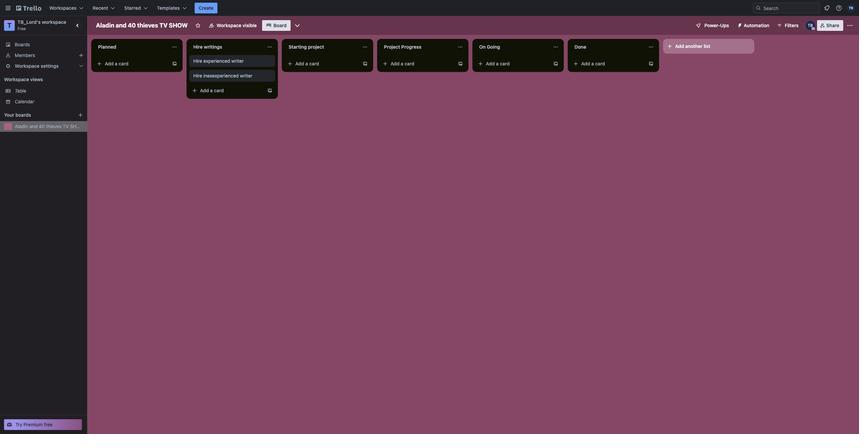 Task type: vqa. For each thing, say whether or not it's contained in the screenshot.
'THIS CARD IS A TEMPLATE.' related to 🙋Question [What about...?]
no



Task type: describe. For each thing, give the bounding box(es) containing it.
add for add a card button below planned text field
[[105, 61, 114, 66]]

writer for hire inexexperienced writer
[[240, 73, 253, 79]]

and inside aladin and 40 thieves tv show text field
[[116, 22, 127, 29]]

add a card down going
[[486, 61, 510, 66]]

0 notifications image
[[824, 4, 832, 12]]

add for add a card button related to done
[[582, 61, 591, 66]]

Search field
[[762, 3, 820, 13]]

create from template… image for planned
[[172, 61, 177, 66]]

a for hire writings
[[210, 88, 213, 93]]

calendar
[[15, 99, 34, 104]]

tb_lord's workspace free
[[17, 19, 66, 31]]

your boards with 1 items element
[[4, 111, 68, 119]]

show inside aladin and 40 thieves tv show link
[[70, 124, 84, 129]]

add for add another list button at the right top
[[676, 43, 685, 49]]

hire for hire inexexperienced writer
[[193, 73, 202, 79]]

free
[[17, 26, 26, 31]]

card for done
[[596, 61, 606, 66]]

add board image
[[78, 113, 83, 118]]

boards link
[[0, 39, 87, 50]]

hire writings
[[193, 44, 222, 50]]

try
[[15, 422, 22, 428]]

hire for hire experienced writer
[[193, 58, 202, 64]]

ups
[[721, 23, 730, 28]]

free
[[44, 422, 53, 428]]

3 create from template… image from the left
[[649, 61, 654, 66]]

on going
[[480, 44, 501, 50]]

a for project progress
[[401, 61, 404, 66]]

share
[[827, 23, 840, 28]]

t
[[7, 21, 11, 29]]

add for add a card button under on going text box
[[486, 61, 495, 66]]

t link
[[4, 20, 15, 31]]

add a card down planned
[[105, 61, 129, 66]]

board
[[274, 23, 287, 28]]

0 horizontal spatial 40
[[39, 124, 45, 129]]

workspace visible button
[[205, 20, 261, 31]]

a for done
[[592, 61, 594, 66]]

settings
[[41, 63, 59, 69]]

hire experienced writer
[[193, 58, 244, 64]]

tv inside text field
[[160, 22, 168, 29]]

40 inside text field
[[128, 22, 136, 29]]

tyler black (tylerblack44) image
[[848, 4, 856, 12]]

create button
[[195, 3, 218, 13]]

On Going text field
[[476, 42, 549, 52]]

create from template… image for progress
[[458, 61, 463, 66]]

progress
[[402, 44, 422, 50]]

add a card button for hire writings
[[189, 85, 265, 96]]

create from template… image for on going
[[553, 61, 559, 66]]

Starting project text field
[[285, 42, 359, 52]]

1 horizontal spatial create from template… image
[[267, 88, 273, 93]]

recent
[[93, 5, 108, 11]]

templates
[[157, 5, 180, 11]]

another
[[686, 43, 703, 49]]

share button
[[818, 20, 844, 31]]

tb_lord (tylerblack44) image
[[806, 21, 816, 30]]

workspaces button
[[45, 3, 87, 13]]

going
[[487, 44, 501, 50]]

add a card button down planned text field
[[94, 58, 169, 69]]

card for hire writings
[[214, 88, 224, 93]]

workspace visible
[[217, 23, 257, 28]]

add a card button down on going text box
[[476, 58, 551, 69]]

try premium free
[[15, 422, 53, 428]]

premium
[[24, 422, 43, 428]]

done
[[575, 44, 587, 50]]

aladin and 40 thieves tv show inside text field
[[96, 22, 188, 29]]

1 vertical spatial aladin
[[15, 124, 28, 129]]

members link
[[0, 50, 87, 61]]

automation button
[[735, 20, 774, 31]]

0 horizontal spatial tv
[[63, 124, 69, 129]]

automation
[[744, 23, 770, 28]]

search image
[[756, 5, 762, 11]]

add a card for project progress
[[391, 61, 415, 66]]

boards
[[15, 112, 31, 118]]

create
[[199, 5, 214, 11]]

primary element
[[0, 0, 860, 16]]

power-
[[705, 23, 721, 28]]

planned
[[98, 44, 116, 50]]

add a card button for done
[[571, 58, 646, 69]]

hire inexexperienced writer link
[[193, 73, 271, 79]]

and inside aladin and 40 thieves tv show link
[[29, 124, 38, 129]]

aladin and 40 thieves tv show link
[[15, 123, 84, 130]]

a down planned
[[115, 61, 118, 66]]

0 horizontal spatial aladin and 40 thieves tv show
[[15, 124, 84, 129]]



Task type: locate. For each thing, give the bounding box(es) containing it.
add another list
[[676, 43, 711, 49]]

1 vertical spatial thieves
[[46, 124, 62, 129]]

show inside aladin and 40 thieves tv show text field
[[169, 22, 188, 29]]

1 hire from the top
[[193, 44, 203, 50]]

card down inexexperienced
[[214, 88, 224, 93]]

create from template… image
[[172, 61, 177, 66], [553, 61, 559, 66], [267, 88, 273, 93]]

1 vertical spatial tv
[[63, 124, 69, 129]]

open information menu image
[[836, 5, 843, 11]]

2 create from template… image from the left
[[458, 61, 463, 66]]

add left "another" at the right top of the page
[[676, 43, 685, 49]]

workspace navigation collapse icon image
[[73, 21, 83, 30]]

starting
[[289, 44, 307, 50]]

0 vertical spatial 40
[[128, 22, 136, 29]]

writer up the hire inexexperienced writer 'link'
[[231, 58, 244, 64]]

0 horizontal spatial thieves
[[46, 124, 62, 129]]

add down planned
[[105, 61, 114, 66]]

show menu image
[[847, 22, 854, 29]]

customize views image
[[294, 22, 301, 29]]

0 vertical spatial workspace
[[217, 23, 242, 28]]

add another list button
[[664, 39, 755, 54]]

add down on going
[[486, 61, 495, 66]]

add a card button
[[94, 58, 169, 69], [285, 58, 360, 69], [380, 58, 455, 69], [476, 58, 551, 69], [571, 58, 646, 69], [189, 85, 265, 96]]

add a card
[[105, 61, 129, 66], [296, 61, 319, 66], [391, 61, 415, 66], [486, 61, 510, 66], [582, 61, 606, 66], [200, 88, 224, 93]]

add down inexexperienced
[[200, 88, 209, 93]]

project
[[308, 44, 324, 50]]

3 hire from the top
[[193, 73, 202, 79]]

1 vertical spatial and
[[29, 124, 38, 129]]

1 horizontal spatial create from template… image
[[458, 61, 463, 66]]

your
[[4, 112, 14, 118]]

Hire writings text field
[[189, 42, 263, 52]]

filters
[[785, 23, 799, 28]]

0 vertical spatial show
[[169, 22, 188, 29]]

try premium free button
[[4, 420, 82, 431]]

2 horizontal spatial create from template… image
[[553, 61, 559, 66]]

workspace
[[217, 23, 242, 28], [15, 63, 40, 69], [4, 77, 29, 82]]

add
[[676, 43, 685, 49], [105, 61, 114, 66], [296, 61, 304, 66], [391, 61, 400, 66], [486, 61, 495, 66], [582, 61, 591, 66], [200, 88, 209, 93]]

power-ups
[[705, 23, 730, 28]]

and down 'starred'
[[116, 22, 127, 29]]

card down the progress
[[405, 61, 415, 66]]

1 vertical spatial hire
[[193, 58, 202, 64]]

Planned text field
[[94, 42, 168, 52]]

starting project
[[289, 44, 324, 50]]

tb_lord's workspace link
[[17, 19, 66, 25]]

calendar link
[[15, 98, 83, 105]]

a down project progress
[[401, 61, 404, 66]]

templates button
[[153, 3, 191, 13]]

writer down hire experienced writer link
[[240, 73, 253, 79]]

0 vertical spatial aladin
[[96, 22, 114, 29]]

hire experienced writer link
[[193, 58, 271, 64]]

filters button
[[775, 20, 801, 31]]

0 horizontal spatial and
[[29, 124, 38, 129]]

create from template… image
[[363, 61, 368, 66], [458, 61, 463, 66], [649, 61, 654, 66]]

add a card button down hire inexexperienced writer
[[189, 85, 265, 96]]

add down project
[[391, 61, 400, 66]]

a down going
[[496, 61, 499, 66]]

hire inside text field
[[193, 44, 203, 50]]

workspace for workspace visible
[[217, 23, 242, 28]]

card down project
[[310, 61, 319, 66]]

workspace for workspace views
[[4, 77, 29, 82]]

card for starting project
[[310, 61, 319, 66]]

aladin
[[96, 22, 114, 29], [15, 124, 28, 129]]

workspace views
[[4, 77, 43, 82]]

aladin inside text field
[[96, 22, 114, 29]]

hire inexexperienced writer
[[193, 73, 253, 79]]

add a card for hire writings
[[200, 88, 224, 93]]

starred
[[124, 5, 141, 11]]

writer for hire experienced writer
[[231, 58, 244, 64]]

1 vertical spatial aladin and 40 thieves tv show
[[15, 124, 84, 129]]

thieves inside text field
[[137, 22, 158, 29]]

2 hire from the top
[[193, 58, 202, 64]]

add down done
[[582, 61, 591, 66]]

aladin down recent popup button
[[96, 22, 114, 29]]

2 vertical spatial hire
[[193, 73, 202, 79]]

boards
[[15, 42, 30, 47]]

1 horizontal spatial thieves
[[137, 22, 158, 29]]

workspace down members
[[15, 63, 40, 69]]

project
[[384, 44, 400, 50]]

this member is an admin of this board. image
[[812, 27, 815, 30]]

show down add board image
[[70, 124, 84, 129]]

thieves
[[137, 22, 158, 29], [46, 124, 62, 129]]

table
[[15, 88, 26, 94]]

members
[[15, 52, 35, 58]]

card down the done text box
[[596, 61, 606, 66]]

back to home image
[[16, 3, 41, 13]]

recent button
[[89, 3, 119, 13]]

tv
[[160, 22, 168, 29], [63, 124, 69, 129]]

inexexperienced
[[204, 73, 239, 79]]

on
[[480, 44, 486, 50]]

and down your boards with 1 items element
[[29, 124, 38, 129]]

hire inside 'link'
[[193, 73, 202, 79]]

hire left inexexperienced
[[193, 73, 202, 79]]

table link
[[15, 88, 83, 94]]

workspaces
[[49, 5, 77, 11]]

1 horizontal spatial and
[[116, 22, 127, 29]]

and
[[116, 22, 127, 29], [29, 124, 38, 129]]

star or unstar board image
[[195, 23, 201, 28]]

add a card down inexexperienced
[[200, 88, 224, 93]]

1 vertical spatial show
[[70, 124, 84, 129]]

hire left writings
[[193, 44, 203, 50]]

card down planned text field
[[119, 61, 129, 66]]

list
[[704, 43, 711, 49]]

add a card button down the done text box
[[571, 58, 646, 69]]

thieves down your boards with 1 items element
[[46, 124, 62, 129]]

workspace settings
[[15, 63, 59, 69]]

aladin and 40 thieves tv show down your boards with 1 items element
[[15, 124, 84, 129]]

add a card button down 'starting project' text box on the top left of the page
[[285, 58, 360, 69]]

a down starting project
[[306, 61, 308, 66]]

power-ups button
[[692, 20, 734, 31]]

40
[[128, 22, 136, 29], [39, 124, 45, 129]]

1 vertical spatial 40
[[39, 124, 45, 129]]

add down starting
[[296, 61, 304, 66]]

1 horizontal spatial tv
[[160, 22, 168, 29]]

2 vertical spatial workspace
[[4, 77, 29, 82]]

workspace inside button
[[217, 23, 242, 28]]

1 horizontal spatial 40
[[128, 22, 136, 29]]

40 down your boards with 1 items element
[[39, 124, 45, 129]]

0 vertical spatial thieves
[[137, 22, 158, 29]]

add for add a card button related to starting project
[[296, 61, 304, 66]]

add a card down project progress
[[391, 61, 415, 66]]

writings
[[204, 44, 222, 50]]

add a card button down project progress text box
[[380, 58, 455, 69]]

add a card for done
[[582, 61, 606, 66]]

0 vertical spatial hire
[[193, 44, 203, 50]]

0 vertical spatial writer
[[231, 58, 244, 64]]

visible
[[243, 23, 257, 28]]

workspace
[[42, 19, 66, 25]]

2 horizontal spatial create from template… image
[[649, 61, 654, 66]]

your boards
[[4, 112, 31, 118]]

add a card down starting project
[[296, 61, 319, 66]]

40 down 'starred'
[[128, 22, 136, 29]]

writer inside 'link'
[[240, 73, 253, 79]]

0 vertical spatial tv
[[160, 22, 168, 29]]

add for add a card button for hire writings
[[200, 88, 209, 93]]

add a card button for project progress
[[380, 58, 455, 69]]

tv down templates
[[160, 22, 168, 29]]

add a card button for starting project
[[285, 58, 360, 69]]

add for project progress add a card button
[[391, 61, 400, 66]]

views
[[30, 77, 43, 82]]

1 horizontal spatial aladin and 40 thieves tv show
[[96, 22, 188, 29]]

0 vertical spatial aladin and 40 thieves tv show
[[96, 22, 188, 29]]

aladin and 40 thieves tv show down starred "popup button" at top left
[[96, 22, 188, 29]]

thieves down starred "popup button" at top left
[[137, 22, 158, 29]]

card down on going text box
[[500, 61, 510, 66]]

workspace up table
[[4, 77, 29, 82]]

card for project progress
[[405, 61, 415, 66]]

hire down hire writings
[[193, 58, 202, 64]]

0 horizontal spatial aladin
[[15, 124, 28, 129]]

Project Progress text field
[[380, 42, 454, 52]]

board link
[[262, 20, 291, 31]]

a down inexexperienced
[[210, 88, 213, 93]]

sm image
[[735, 20, 744, 30]]

a for starting project
[[306, 61, 308, 66]]

0 vertical spatial and
[[116, 22, 127, 29]]

0 horizontal spatial show
[[70, 124, 84, 129]]

1 horizontal spatial aladin
[[96, 22, 114, 29]]

Board name text field
[[93, 20, 191, 31]]

project progress
[[384, 44, 422, 50]]

card
[[119, 61, 129, 66], [310, 61, 319, 66], [405, 61, 415, 66], [500, 61, 510, 66], [596, 61, 606, 66], [214, 88, 224, 93]]

starred button
[[120, 3, 152, 13]]

create from template… image for project
[[363, 61, 368, 66]]

a down the done text box
[[592, 61, 594, 66]]

workspace settings button
[[0, 61, 87, 72]]

workspace left visible
[[217, 23, 242, 28]]

tv down calendar link on the left of page
[[63, 124, 69, 129]]

aladin down boards
[[15, 124, 28, 129]]

hire for hire writings
[[193, 44, 203, 50]]

a
[[115, 61, 118, 66], [306, 61, 308, 66], [401, 61, 404, 66], [496, 61, 499, 66], [592, 61, 594, 66], [210, 88, 213, 93]]

tb_lord's
[[17, 19, 41, 25]]

1 horizontal spatial show
[[169, 22, 188, 29]]

experienced
[[204, 58, 230, 64]]

Done text field
[[571, 42, 645, 52]]

1 vertical spatial writer
[[240, 73, 253, 79]]

0 horizontal spatial create from template… image
[[363, 61, 368, 66]]

workspace for workspace settings
[[15, 63, 40, 69]]

aladin and 40 thieves tv show
[[96, 22, 188, 29], [15, 124, 84, 129]]

hire
[[193, 44, 203, 50], [193, 58, 202, 64], [193, 73, 202, 79]]

1 create from template… image from the left
[[363, 61, 368, 66]]

workspace inside popup button
[[15, 63, 40, 69]]

0 horizontal spatial create from template… image
[[172, 61, 177, 66]]

show down templates popup button
[[169, 22, 188, 29]]

1 vertical spatial workspace
[[15, 63, 40, 69]]

add a card for starting project
[[296, 61, 319, 66]]

show
[[169, 22, 188, 29], [70, 124, 84, 129]]

add a card down done
[[582, 61, 606, 66]]

writer
[[231, 58, 244, 64], [240, 73, 253, 79]]



